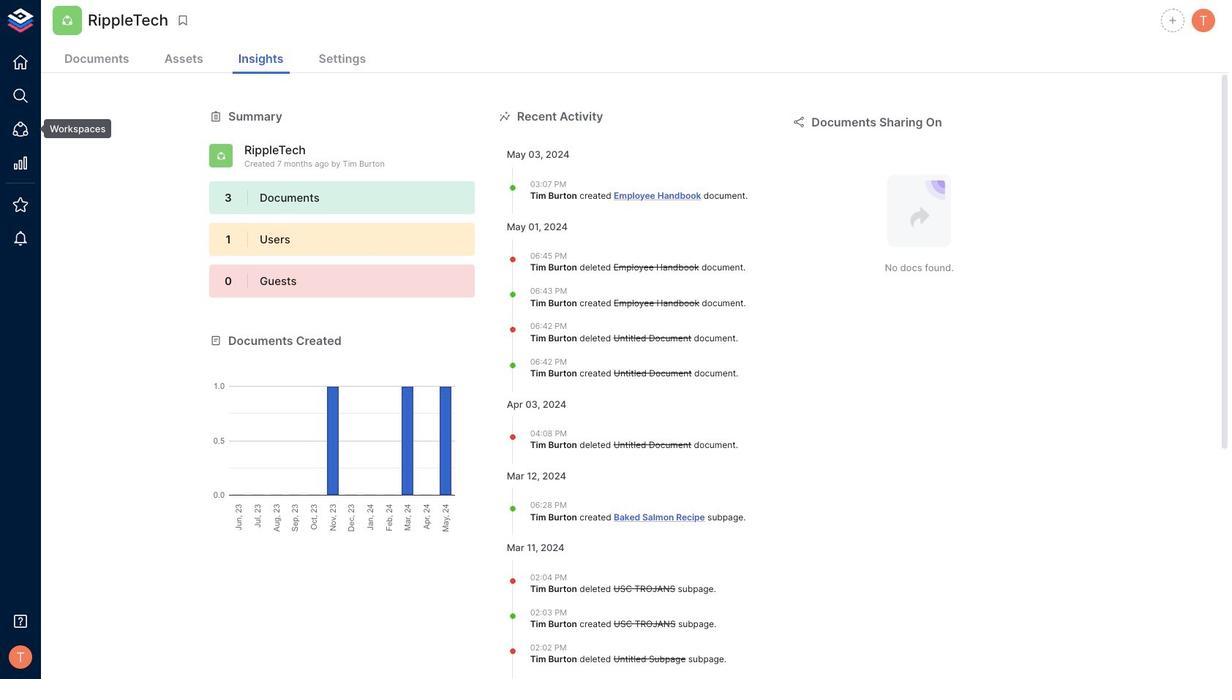 Task type: describe. For each thing, give the bounding box(es) containing it.
a chart. image
[[209, 349, 475, 532]]



Task type: locate. For each thing, give the bounding box(es) containing it.
a chart. element
[[209, 349, 475, 532]]

bookmark image
[[176, 14, 190, 27]]

tooltip
[[34, 119, 112, 138]]



Task type: vqa. For each thing, say whether or not it's contained in the screenshot.
Upgrade in the left of the page
no



